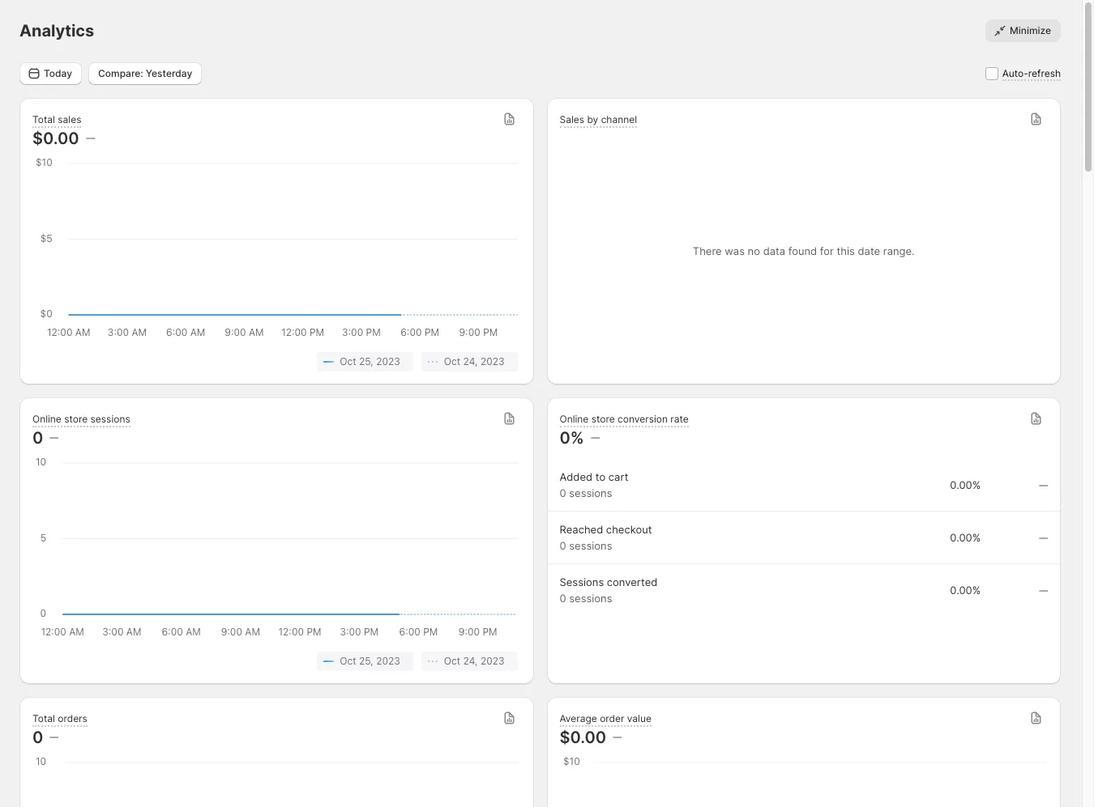 Task type: describe. For each thing, give the bounding box(es) containing it.
there was no data found for this date range.
[[693, 245, 915, 258]]

no change image for average order value
[[613, 732, 622, 745]]

sales
[[560, 113, 584, 125]]

no change image for checkout
[[1039, 532, 1048, 545]]

oct 24, 2023 for 0
[[444, 656, 504, 668]]

orders
[[58, 713, 87, 725]]

compare:
[[98, 67, 143, 79]]

oct 25, 2023 for 0
[[340, 656, 400, 668]]

24, for 0
[[463, 656, 478, 668]]

minimize button
[[985, 19, 1061, 42]]

compare: yesterday
[[98, 67, 192, 79]]

cart
[[608, 471, 628, 484]]

reached
[[560, 524, 603, 536]]

0 down total orders dropdown button
[[32, 729, 43, 748]]

online store sessions button
[[32, 413, 130, 427]]

oct 25, 2023 for $0.00
[[340, 356, 400, 368]]

2023 for oct 24, 2023 button related to $0.00
[[480, 356, 504, 368]]

online store sessions
[[32, 413, 130, 425]]

0 inside the reached checkout 0 sessions
[[560, 540, 566, 553]]

0.00% for added to cart
[[950, 479, 981, 492]]

found
[[788, 245, 817, 258]]

value
[[627, 713, 651, 725]]

online for 0%
[[560, 413, 589, 425]]

no change image for converted
[[1039, 585, 1048, 598]]

25, for $0.00
[[359, 356, 373, 368]]

range.
[[883, 245, 915, 258]]

auto-
[[1002, 67, 1028, 79]]

2023 for 0 oct 25, 2023 button
[[376, 656, 400, 668]]

store for 0
[[64, 413, 88, 425]]

oct 24, 2023 button for 0
[[421, 652, 517, 672]]

this
[[837, 245, 855, 258]]

online store conversion rate
[[560, 413, 689, 425]]

sessions converted 0 sessions
[[560, 576, 657, 605]]

average order value button
[[560, 713, 651, 727]]

oct 24, 2023 button for $0.00
[[421, 353, 517, 372]]

total for $0.00
[[32, 113, 55, 125]]

minimize
[[1010, 24, 1051, 36]]

reached checkout 0 sessions
[[560, 524, 652, 553]]

for
[[820, 245, 834, 258]]

list for $0.00
[[36, 353, 517, 372]]

added
[[560, 471, 592, 484]]

2023 for $0.00 oct 25, 2023 button
[[376, 356, 400, 368]]

there
[[693, 245, 722, 258]]

$0.00 for total
[[32, 129, 79, 148]]

today
[[44, 67, 72, 79]]

oct 25, 2023 button for 0
[[317, 652, 413, 672]]

25, for 0
[[359, 656, 373, 668]]



Task type: vqa. For each thing, say whether or not it's contained in the screenshot.
25, corresponding to $0.00
yes



Task type: locate. For each thing, give the bounding box(es) containing it.
no change image
[[1039, 532, 1048, 545], [1039, 585, 1048, 598]]

sessions inside the reached checkout 0 sessions
[[569, 540, 612, 553]]

2 vertical spatial 0.00%
[[950, 584, 981, 597]]

1 oct 25, 2023 button from the top
[[317, 353, 413, 372]]

0 horizontal spatial $0.00
[[32, 129, 79, 148]]

0 vertical spatial 25,
[[359, 356, 373, 368]]

oct 25, 2023
[[340, 356, 400, 368], [340, 656, 400, 668]]

2 25, from the top
[[359, 656, 373, 668]]

list
[[36, 353, 517, 372], [36, 652, 517, 672]]

1 oct 24, 2023 button from the top
[[421, 353, 517, 372]]

0 down online store sessions dropdown button
[[32, 429, 43, 448]]

channel
[[601, 113, 637, 125]]

0 vertical spatial 24,
[[463, 356, 478, 368]]

24,
[[463, 356, 478, 368], [463, 656, 478, 668]]

rate
[[670, 413, 689, 425]]

24, for $0.00
[[463, 356, 478, 368]]

0.00% for sessions converted
[[950, 584, 981, 597]]

no change image
[[86, 132, 95, 145], [50, 432, 59, 445], [591, 432, 599, 445], [1039, 480, 1048, 493], [50, 732, 59, 745], [613, 732, 622, 745]]

0 vertical spatial $0.00
[[32, 129, 79, 148]]

average
[[560, 713, 597, 725]]

no change image for total sales
[[86, 132, 95, 145]]

0 vertical spatial total
[[32, 113, 55, 125]]

sales by channel
[[560, 113, 637, 125]]

0 vertical spatial oct 25, 2023
[[340, 356, 400, 368]]

2 oct 25, 2023 from the top
[[340, 656, 400, 668]]

25,
[[359, 356, 373, 368], [359, 656, 373, 668]]

data
[[763, 245, 785, 258]]

0%
[[560, 429, 584, 448]]

online inside online store sessions dropdown button
[[32, 413, 61, 425]]

checkout
[[606, 524, 652, 536]]

online for 0
[[32, 413, 61, 425]]

added to cart 0 sessions
[[560, 471, 628, 500]]

2 no change image from the top
[[1039, 585, 1048, 598]]

2023 for oct 24, 2023 button associated with 0
[[480, 656, 504, 668]]

2 list from the top
[[36, 652, 517, 672]]

1 oct 25, 2023 from the top
[[340, 356, 400, 368]]

2 online from the left
[[560, 413, 589, 425]]

total inside total sales dropdown button
[[32, 113, 55, 125]]

$0.00
[[32, 129, 79, 148], [560, 729, 606, 748]]

1 vertical spatial 0.00%
[[950, 532, 981, 545]]

1 25, from the top
[[359, 356, 373, 368]]

1 horizontal spatial online
[[560, 413, 589, 425]]

total left the orders at the bottom
[[32, 713, 55, 725]]

1 vertical spatial no change image
[[1039, 585, 1048, 598]]

1 vertical spatial oct 25, 2023 button
[[317, 652, 413, 672]]

was
[[725, 245, 745, 258]]

1 vertical spatial oct 25, 2023
[[340, 656, 400, 668]]

2 oct 24, 2023 from the top
[[444, 656, 504, 668]]

no change image for online store conversion rate
[[591, 432, 599, 445]]

0 vertical spatial list
[[36, 353, 517, 372]]

sales by channel button
[[560, 113, 637, 128]]

today button
[[19, 62, 82, 85]]

1 no change image from the top
[[1039, 532, 1048, 545]]

sessions inside online store sessions dropdown button
[[90, 413, 130, 425]]

1 vertical spatial oct 24, 2023 button
[[421, 652, 517, 672]]

oct 25, 2023 button for $0.00
[[317, 353, 413, 372]]

analytics
[[19, 21, 94, 41]]

sessions
[[90, 413, 130, 425], [569, 487, 612, 500], [569, 540, 612, 553], [569, 592, 612, 605]]

1 horizontal spatial store
[[591, 413, 615, 425]]

1 horizontal spatial $0.00
[[560, 729, 606, 748]]

to
[[595, 471, 605, 484]]

store
[[64, 413, 88, 425], [591, 413, 615, 425]]

0 inside the "sessions converted 0 sessions"
[[560, 592, 566, 605]]

1 24, from the top
[[463, 356, 478, 368]]

sales
[[58, 113, 81, 125]]

conversion
[[618, 413, 668, 425]]

sessions inside the "sessions converted 0 sessions"
[[569, 592, 612, 605]]

total left the sales
[[32, 113, 55, 125]]

oct 25, 2023 button
[[317, 353, 413, 372], [317, 652, 413, 672]]

1 vertical spatial total
[[32, 713, 55, 725]]

1 store from the left
[[64, 413, 88, 425]]

store inside dropdown button
[[591, 413, 615, 425]]

1 online from the left
[[32, 413, 61, 425]]

no change image for online store sessions
[[50, 432, 59, 445]]

0 horizontal spatial store
[[64, 413, 88, 425]]

1 0.00% from the top
[[950, 479, 981, 492]]

0 vertical spatial oct 24, 2023
[[444, 356, 504, 368]]

average order value
[[560, 713, 651, 725]]

0.00%
[[950, 479, 981, 492], [950, 532, 981, 545], [950, 584, 981, 597]]

sessions inside added to cart 0 sessions
[[569, 487, 612, 500]]

0 horizontal spatial online
[[32, 413, 61, 425]]

oct 24, 2023 button
[[421, 353, 517, 372], [421, 652, 517, 672]]

$0.00 down total sales dropdown button
[[32, 129, 79, 148]]

0 down sessions
[[560, 592, 566, 605]]

total for 0
[[32, 713, 55, 725]]

0 down the reached
[[560, 540, 566, 553]]

auto-refresh
[[1002, 67, 1061, 79]]

0 vertical spatial oct 24, 2023 button
[[421, 353, 517, 372]]

oct
[[340, 356, 356, 368], [444, 356, 460, 368], [340, 656, 356, 668], [444, 656, 460, 668]]

yesterday
[[146, 67, 192, 79]]

no
[[748, 245, 760, 258]]

online inside online store conversion rate dropdown button
[[560, 413, 589, 425]]

0 vertical spatial 0.00%
[[950, 479, 981, 492]]

2 oct 25, 2023 button from the top
[[317, 652, 413, 672]]

1 vertical spatial 25,
[[359, 656, 373, 668]]

2 store from the left
[[591, 413, 615, 425]]

1 total from the top
[[32, 113, 55, 125]]

sessions
[[560, 576, 604, 589]]

0 inside added to cart 0 sessions
[[560, 487, 566, 500]]

1 vertical spatial 24,
[[463, 656, 478, 668]]

order
[[600, 713, 624, 725]]

0 vertical spatial no change image
[[1039, 532, 1048, 545]]

total sales button
[[32, 113, 81, 128]]

$0.00 for average
[[560, 729, 606, 748]]

refresh
[[1028, 67, 1061, 79]]

1 oct 24, 2023 from the top
[[444, 356, 504, 368]]

online
[[32, 413, 61, 425], [560, 413, 589, 425]]

0 vertical spatial oct 25, 2023 button
[[317, 353, 413, 372]]

1 vertical spatial oct 24, 2023
[[444, 656, 504, 668]]

oct 24, 2023 for $0.00
[[444, 356, 504, 368]]

store inside dropdown button
[[64, 413, 88, 425]]

by
[[587, 113, 598, 125]]

total sales
[[32, 113, 81, 125]]

oct 24, 2023
[[444, 356, 504, 368], [444, 656, 504, 668]]

compare: yesterday button
[[88, 62, 202, 85]]

0.00% for reached checkout
[[950, 532, 981, 545]]

2 24, from the top
[[463, 656, 478, 668]]

0
[[32, 429, 43, 448], [560, 487, 566, 500], [560, 540, 566, 553], [560, 592, 566, 605], [32, 729, 43, 748]]

list for 0
[[36, 652, 517, 672]]

total
[[32, 113, 55, 125], [32, 713, 55, 725]]

date
[[858, 245, 880, 258]]

$0.00 down average
[[560, 729, 606, 748]]

no change image for total orders
[[50, 732, 59, 745]]

2 oct 24, 2023 button from the top
[[421, 652, 517, 672]]

1 list from the top
[[36, 353, 517, 372]]

2 total from the top
[[32, 713, 55, 725]]

online store conversion rate button
[[560, 413, 689, 427]]

1 vertical spatial $0.00
[[560, 729, 606, 748]]

0 down added
[[560, 487, 566, 500]]

3 0.00% from the top
[[950, 584, 981, 597]]

2023
[[376, 356, 400, 368], [480, 356, 504, 368], [376, 656, 400, 668], [480, 656, 504, 668]]

converted
[[607, 576, 657, 589]]

2 0.00% from the top
[[950, 532, 981, 545]]

store for 0%
[[591, 413, 615, 425]]

1 vertical spatial list
[[36, 652, 517, 672]]

total inside total orders dropdown button
[[32, 713, 55, 725]]

total orders
[[32, 713, 87, 725]]

total orders button
[[32, 713, 87, 727]]



